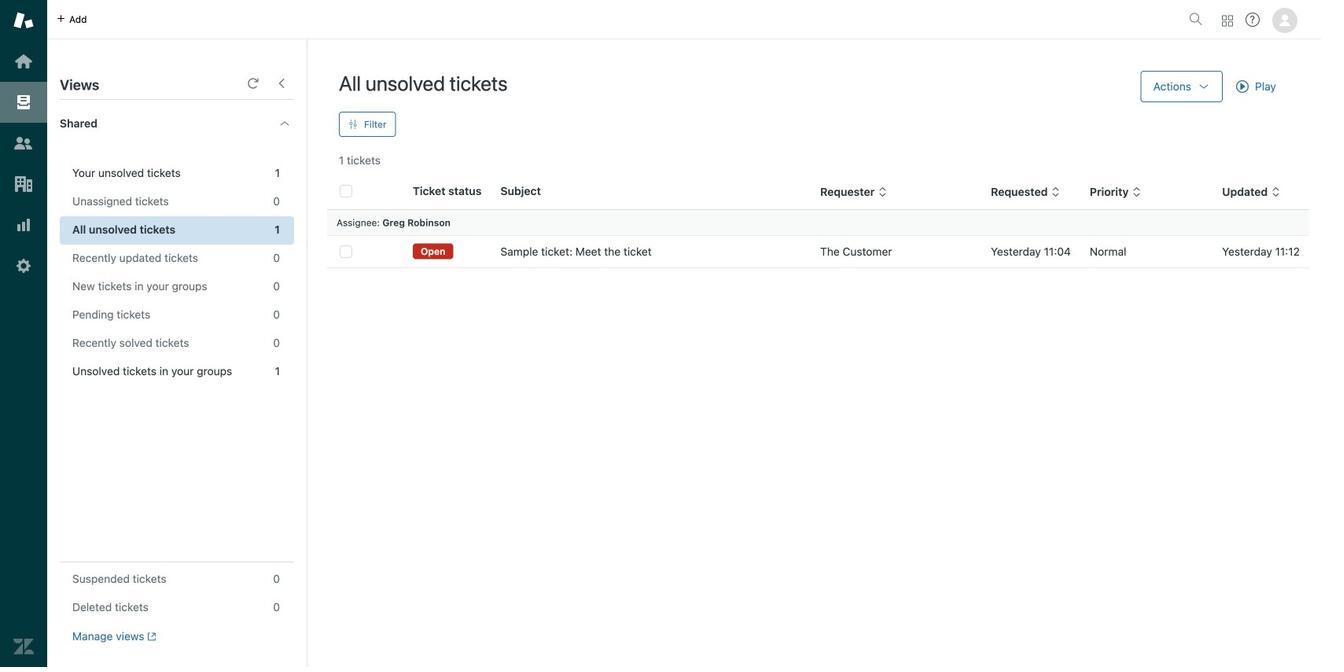 Task type: locate. For each thing, give the bounding box(es) containing it.
heading
[[47, 100, 307, 147]]

opens in a new tab image
[[144, 632, 156, 641]]

reporting image
[[13, 215, 34, 235]]

zendesk products image
[[1222, 15, 1233, 26]]

get started image
[[13, 51, 34, 72]]

zendesk support image
[[13, 10, 34, 31]]

row
[[327, 236, 1310, 268]]

admin image
[[13, 256, 34, 276]]

get help image
[[1246, 13, 1260, 27]]

hide panel views image
[[275, 77, 288, 90]]

main element
[[0, 0, 47, 667]]



Task type: describe. For each thing, give the bounding box(es) containing it.
refresh views pane image
[[247, 77, 260, 90]]

views image
[[13, 92, 34, 112]]

zendesk image
[[13, 636, 34, 657]]

organizations image
[[13, 174, 34, 194]]

customers image
[[13, 133, 34, 153]]



